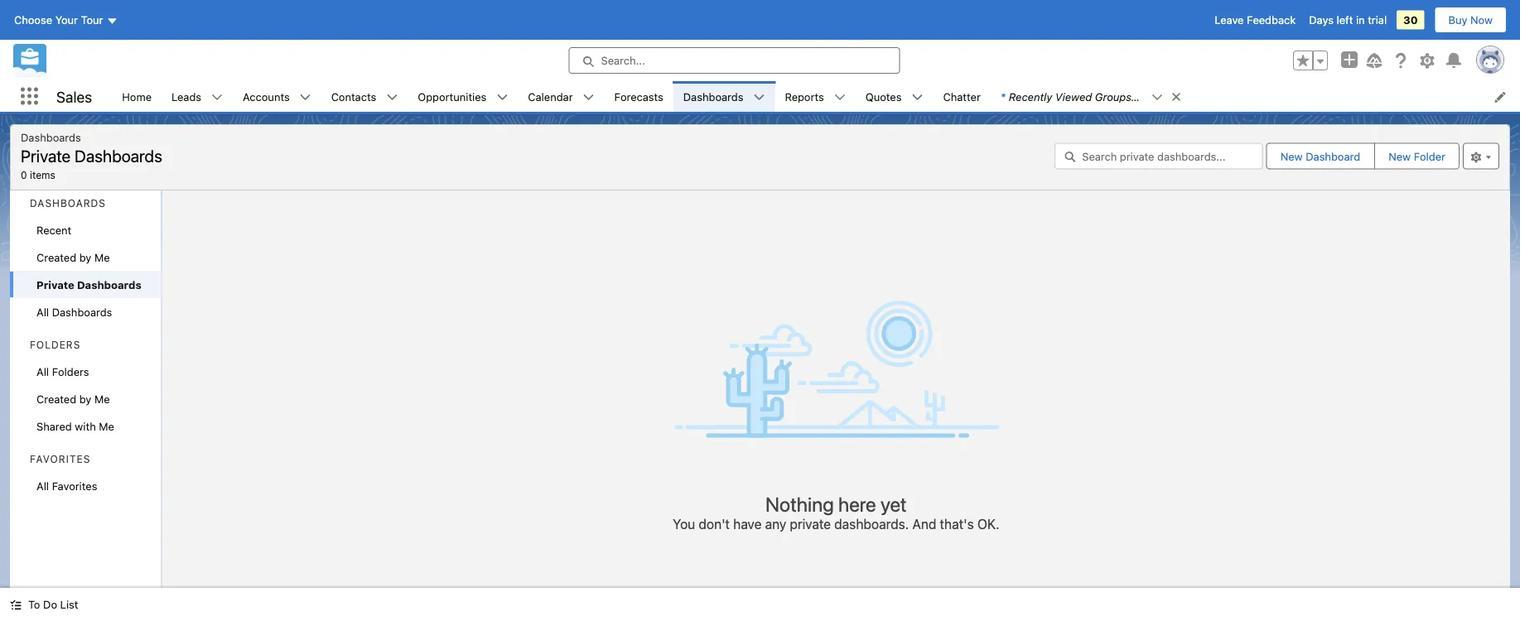 Task type: locate. For each thing, give the bounding box(es) containing it.
1 new from the left
[[1280, 150, 1303, 162]]

created for shared
[[36, 393, 76, 405]]

opportunities link
[[408, 81, 496, 112]]

text default image for opportunities
[[496, 92, 508, 103]]

2 by from the top
[[79, 393, 91, 405]]

me up private dashboards
[[94, 251, 110, 263]]

to do list button
[[0, 588, 88, 621]]

items
[[30, 169, 55, 181]]

text default image right |
[[1170, 91, 1182, 103]]

2 vertical spatial me
[[99, 420, 114, 432]]

text default image inside opportunities list item
[[496, 92, 508, 103]]

dashboards down the home link
[[75, 146, 162, 165]]

tour
[[81, 14, 103, 26]]

text default image inside contacts list item
[[386, 92, 398, 103]]

list containing home
[[112, 81, 1520, 112]]

favorites up all favorites at the bottom of the page
[[30, 454, 91, 465]]

|
[[1134, 90, 1138, 103]]

feedback
[[1247, 14, 1296, 26]]

dashboards.
[[834, 516, 909, 532]]

folders up all folders
[[30, 339, 81, 351]]

created by me link up the with
[[10, 385, 161, 413]]

chatter
[[943, 90, 981, 103]]

dashboard
[[1306, 150, 1360, 162]]

1 vertical spatial created by me
[[36, 393, 110, 405]]

0 vertical spatial all
[[36, 306, 49, 318]]

0 vertical spatial private
[[21, 146, 71, 165]]

private up items
[[21, 146, 71, 165]]

text default image left 'to'
[[10, 599, 22, 611]]

all down private dashboards link
[[36, 306, 49, 318]]

list
[[112, 81, 1520, 112]]

1 by from the top
[[79, 251, 91, 263]]

text default image
[[1170, 91, 1182, 103], [496, 92, 508, 103], [583, 92, 594, 103], [753, 92, 765, 103], [834, 92, 846, 103]]

0 vertical spatial created by me
[[36, 251, 110, 263]]

search... button
[[569, 47, 900, 74]]

chatter link
[[933, 81, 991, 112]]

0 vertical spatial by
[[79, 251, 91, 263]]

calendar
[[528, 90, 573, 103]]

text default image
[[211, 92, 223, 103], [300, 92, 311, 103], [386, 92, 398, 103], [912, 92, 923, 103], [1151, 92, 1163, 103], [10, 599, 22, 611]]

accounts
[[243, 90, 290, 103]]

text default image inside the leads list item
[[211, 92, 223, 103]]

groups
[[1095, 90, 1131, 103], [1141, 90, 1178, 103]]

dashboards down search... button
[[683, 90, 743, 103]]

reports
[[785, 90, 824, 103]]

2 all from the top
[[36, 365, 49, 378]]

0 vertical spatial folders
[[30, 339, 81, 351]]

new for new dashboard
[[1280, 150, 1303, 162]]

shared with me link
[[10, 413, 161, 440]]

me right the with
[[99, 420, 114, 432]]

0 horizontal spatial groups
[[1095, 90, 1131, 103]]

dashboards up all dashboards link
[[77, 278, 141, 291]]

text default image right 'reports'
[[834, 92, 846, 103]]

me
[[94, 251, 110, 263], [94, 393, 110, 405], [99, 420, 114, 432]]

dashboards inside list item
[[683, 90, 743, 103]]

shared
[[36, 420, 72, 432]]

all
[[36, 306, 49, 318], [36, 365, 49, 378], [36, 480, 49, 492]]

1 text default image from the left
[[1170, 91, 1182, 103]]

new
[[1280, 150, 1303, 162], [1388, 150, 1411, 162]]

text default image inside accounts list item
[[300, 92, 311, 103]]

text default image inside list item
[[1151, 92, 1163, 103]]

text default image for contacts
[[386, 92, 398, 103]]

text default image right contacts
[[386, 92, 398, 103]]

ok.
[[977, 516, 999, 532]]

choose your tour
[[14, 14, 103, 26]]

2 created by me link from the top
[[10, 385, 161, 413]]

1 horizontal spatial new
[[1388, 150, 1411, 162]]

buy now
[[1448, 14, 1493, 26]]

created up shared
[[36, 393, 76, 405]]

in
[[1356, 14, 1365, 26]]

text default image inside reports list item
[[834, 92, 846, 103]]

created by me up shared with me
[[36, 393, 110, 405]]

forecasts link
[[604, 81, 673, 112]]

home link
[[112, 81, 162, 112]]

private inside dashboards private dashboards 0 items
[[21, 146, 71, 165]]

new left folder
[[1388, 150, 1411, 162]]

forecasts
[[614, 90, 663, 103]]

created by me for private
[[36, 251, 110, 263]]

group
[[1293, 51, 1328, 70]]

* recently viewed groups | groups
[[1000, 90, 1178, 103]]

created for private
[[36, 251, 76, 263]]

private
[[21, 146, 71, 165], [36, 278, 74, 291]]

all up shared
[[36, 365, 49, 378]]

all down shared
[[36, 480, 49, 492]]

1 vertical spatial by
[[79, 393, 91, 405]]

leave
[[1215, 14, 1244, 26]]

text default image right quotes
[[912, 92, 923, 103]]

folders up shared with me
[[52, 365, 89, 378]]

text default image left calendar in the top left of the page
[[496, 92, 508, 103]]

viewed
[[1055, 90, 1092, 103]]

2 new from the left
[[1388, 150, 1411, 162]]

opportunities
[[418, 90, 486, 103]]

home
[[122, 90, 152, 103]]

new dashboard button
[[1267, 144, 1374, 169]]

1 created by me link from the top
[[10, 244, 161, 271]]

folders
[[30, 339, 81, 351], [52, 365, 89, 378]]

1 created from the top
[[36, 251, 76, 263]]

accounts list item
[[233, 81, 321, 112]]

favorites
[[30, 454, 91, 465], [52, 480, 97, 492]]

private up all dashboards
[[36, 278, 74, 291]]

accounts link
[[233, 81, 300, 112]]

recently
[[1009, 90, 1052, 103]]

buy
[[1448, 14, 1467, 26]]

do
[[43, 598, 57, 611]]

2 text default image from the left
[[496, 92, 508, 103]]

dashboards up recent
[[30, 198, 106, 209]]

all for all dashboards
[[36, 306, 49, 318]]

quotes list item
[[855, 81, 933, 112]]

created by me
[[36, 251, 110, 263], [36, 393, 110, 405]]

text default image down search... button
[[753, 92, 765, 103]]

1 vertical spatial created by me link
[[10, 385, 161, 413]]

by up the with
[[79, 393, 91, 405]]

1 groups from the left
[[1095, 90, 1131, 103]]

nothing here yet you don't have any private dashboards. and that's ok.
[[673, 493, 999, 532]]

created
[[36, 251, 76, 263], [36, 393, 76, 405]]

0 horizontal spatial new
[[1280, 150, 1303, 162]]

created by me link
[[10, 244, 161, 271], [10, 385, 161, 413]]

0 vertical spatial created by me link
[[10, 244, 161, 271]]

with
[[75, 420, 96, 432]]

text default image for accounts
[[300, 92, 311, 103]]

0 vertical spatial me
[[94, 251, 110, 263]]

new for new folder
[[1388, 150, 1411, 162]]

text default image inside dashboards list item
[[753, 92, 765, 103]]

me up shared with me link
[[94, 393, 110, 405]]

by
[[79, 251, 91, 263], [79, 393, 91, 405]]

5 text default image from the left
[[834, 92, 846, 103]]

created down recent
[[36, 251, 76, 263]]

2 vertical spatial all
[[36, 480, 49, 492]]

opportunities list item
[[408, 81, 518, 112]]

text default image inside the quotes "list item"
[[912, 92, 923, 103]]

by down the recent 'link'
[[79, 251, 91, 263]]

private dashboards link
[[10, 271, 161, 298]]

groups right |
[[1141, 90, 1178, 103]]

2 created by me from the top
[[36, 393, 110, 405]]

created by me link up private dashboards
[[10, 244, 161, 271]]

text default image inside to do list button
[[10, 599, 22, 611]]

created by me link for dashboards
[[10, 244, 161, 271]]

yet
[[880, 493, 907, 516]]

3 text default image from the left
[[583, 92, 594, 103]]

reports link
[[775, 81, 834, 112]]

all dashboards
[[36, 306, 112, 318]]

text default image inside calendar list item
[[583, 92, 594, 103]]

created by me down the recent 'link'
[[36, 251, 110, 263]]

list
[[60, 598, 78, 611]]

groups left |
[[1095, 90, 1131, 103]]

1 vertical spatial me
[[94, 393, 110, 405]]

list item
[[991, 81, 1189, 112]]

new left dashboard
[[1280, 150, 1303, 162]]

leads
[[171, 90, 201, 103]]

1 horizontal spatial groups
[[1141, 90, 1178, 103]]

text default image right |
[[1151, 92, 1163, 103]]

30
[[1403, 14, 1418, 26]]

text default image right calendar in the top left of the page
[[583, 92, 594, 103]]

to
[[28, 598, 40, 611]]

0 vertical spatial created
[[36, 251, 76, 263]]

by for with
[[79, 393, 91, 405]]

list item containing *
[[991, 81, 1189, 112]]

1 vertical spatial created
[[36, 393, 76, 405]]

have
[[733, 516, 762, 532]]

2 created from the top
[[36, 393, 76, 405]]

text default image right leads
[[211, 92, 223, 103]]

reports list item
[[775, 81, 855, 112]]

text default image right accounts
[[300, 92, 311, 103]]

4 text default image from the left
[[753, 92, 765, 103]]

you
[[673, 516, 695, 532]]

days
[[1309, 14, 1334, 26]]

1 created by me from the top
[[36, 251, 110, 263]]

dashboards
[[683, 90, 743, 103], [21, 131, 81, 143], [75, 146, 162, 165], [30, 198, 106, 209], [77, 278, 141, 291], [52, 306, 112, 318]]

0
[[21, 169, 27, 181]]

your
[[55, 14, 78, 26]]

1 all from the top
[[36, 306, 49, 318]]

favorites down shared with me
[[52, 480, 97, 492]]

all folders
[[36, 365, 89, 378]]

1 vertical spatial all
[[36, 365, 49, 378]]

3 all from the top
[[36, 480, 49, 492]]



Task type: describe. For each thing, give the bounding box(es) containing it.
don't
[[699, 516, 730, 532]]

dashboards down private dashboards link
[[52, 306, 112, 318]]

Search private dashboards... text field
[[1055, 143, 1263, 169]]

created by me for shared
[[36, 393, 110, 405]]

1 vertical spatial favorites
[[52, 480, 97, 492]]

all for all favorites
[[36, 480, 49, 492]]

dashboards private dashboards 0 items
[[21, 131, 162, 181]]

recent link
[[10, 216, 161, 244]]

to do list
[[28, 598, 78, 611]]

text default image for leads
[[211, 92, 223, 103]]

search...
[[601, 54, 645, 67]]

private
[[790, 516, 831, 532]]

that's
[[940, 516, 974, 532]]

all dashboards link
[[10, 298, 161, 326]]

all favorites
[[36, 480, 97, 492]]

contacts
[[331, 90, 376, 103]]

by for dashboards
[[79, 251, 91, 263]]

*
[[1000, 90, 1005, 103]]

choose
[[14, 14, 52, 26]]

contacts list item
[[321, 81, 408, 112]]

nothing
[[765, 493, 834, 516]]

trial
[[1368, 14, 1387, 26]]

and
[[912, 516, 936, 532]]

any
[[765, 516, 786, 532]]

new folder button
[[1374, 143, 1460, 169]]

created by me link for with
[[10, 385, 161, 413]]

calendar link
[[518, 81, 583, 112]]

here
[[838, 493, 876, 516]]

buy now button
[[1434, 7, 1507, 33]]

calendar list item
[[518, 81, 604, 112]]

text default image for reports
[[834, 92, 846, 103]]

days left in trial
[[1309, 14, 1387, 26]]

all favorites link
[[10, 472, 161, 499]]

text default image for calendar
[[583, 92, 594, 103]]

new dashboard
[[1280, 150, 1360, 162]]

0 vertical spatial favorites
[[30, 454, 91, 465]]

1 vertical spatial private
[[36, 278, 74, 291]]

dashboards up items
[[21, 131, 81, 143]]

left
[[1337, 14, 1353, 26]]

all for all folders
[[36, 365, 49, 378]]

folder
[[1414, 150, 1445, 162]]

dashboards list item
[[673, 81, 775, 112]]

recent
[[36, 224, 71, 236]]

leave feedback link
[[1215, 14, 1296, 26]]

contacts link
[[321, 81, 386, 112]]

me for dashboards
[[94, 251, 110, 263]]

me for with
[[94, 393, 110, 405]]

2 groups from the left
[[1141, 90, 1178, 103]]

me inside shared with me link
[[99, 420, 114, 432]]

all folders link
[[10, 358, 161, 385]]

sales
[[56, 88, 92, 105]]

1 vertical spatial folders
[[52, 365, 89, 378]]

choose your tour button
[[13, 7, 119, 33]]

quotes
[[865, 90, 902, 103]]

text default image for dashboards
[[753, 92, 765, 103]]

leads link
[[162, 81, 211, 112]]

leads list item
[[162, 81, 233, 112]]

leave feedback
[[1215, 14, 1296, 26]]

private dashboards
[[36, 278, 141, 291]]

text default image for quotes
[[912, 92, 923, 103]]

now
[[1470, 14, 1493, 26]]

shared with me
[[36, 420, 114, 432]]

quotes link
[[855, 81, 912, 112]]

new folder
[[1388, 150, 1445, 162]]

dashboards link
[[673, 81, 753, 112]]



Task type: vqa. For each thing, say whether or not it's contained in the screenshot.
7th text default icon from the right
yes



